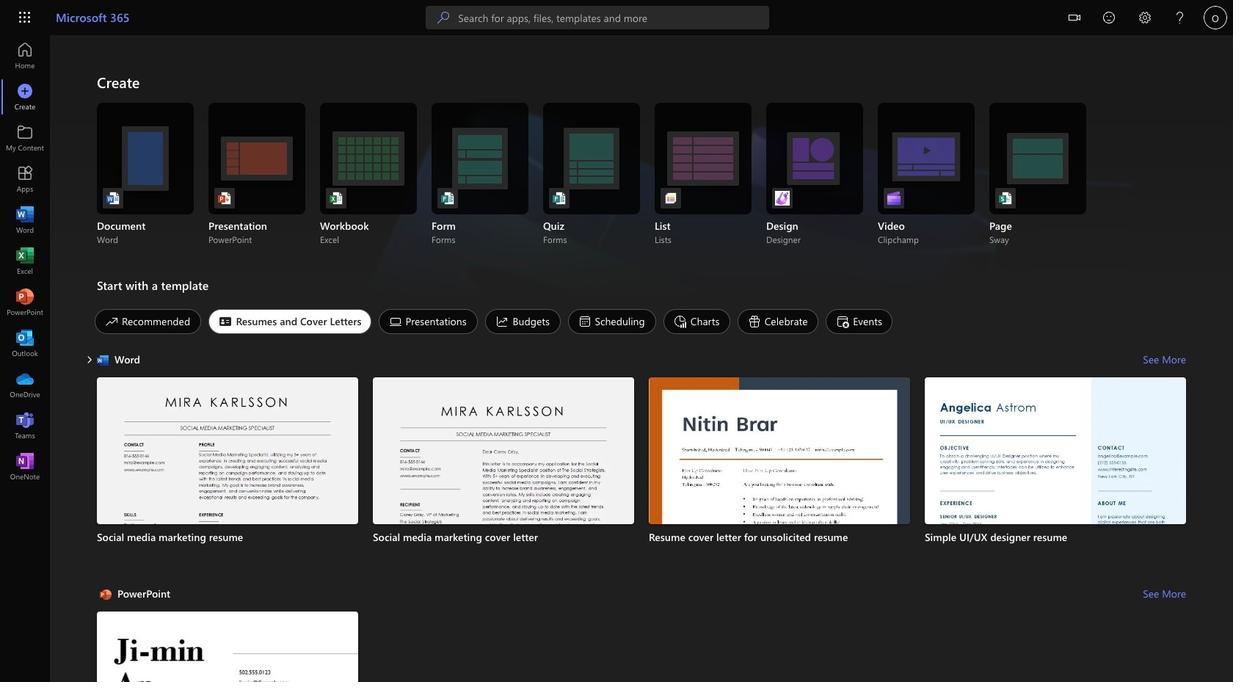 Task type: describe. For each thing, give the bounding box(es) containing it.
resume cover letter for unsolicited resume list item
[[649, 377, 911, 682]]

simple ui/ux designer resume list item
[[925, 377, 1187, 682]]

create image
[[18, 90, 32, 104]]

teams image
[[18, 419, 32, 433]]

designer design image
[[775, 191, 790, 206]]

1 tab from the left
[[91, 309, 205, 334]]

account manager for orlandogary85@gmail.com image
[[1204, 6, 1228, 29]]

social media marketing resume image
[[97, 377, 358, 682]]

simple ui/ux designer resume image
[[925, 377, 1187, 682]]

presentations element
[[379, 309, 478, 334]]

excel workbook image
[[329, 191, 344, 206]]

word document image
[[106, 191, 120, 206]]

celebrate element
[[738, 309, 819, 334]]

onedrive image
[[18, 377, 32, 392]]

resume cover letter for unsolicited resume image
[[649, 377, 911, 682]]

apps image
[[18, 172, 32, 187]]

social media marketing cover letter link element
[[373, 530, 634, 545]]

social media marketing resume list item
[[97, 377, 358, 682]]

clipchamp video image
[[887, 191, 902, 206]]

social media marketing resume link element
[[97, 530, 358, 545]]

Search box. Suggestions appear as you type. search field
[[458, 6, 770, 29]]

charts element
[[664, 309, 730, 334]]

3 tab from the left
[[375, 309, 482, 334]]

resumes and cover letters element
[[209, 309, 371, 334]]

powerpoint presentation image
[[217, 191, 232, 206]]

events element
[[826, 309, 893, 334]]

simple ui/ux designer resume link element
[[925, 530, 1187, 545]]

8 tab from the left
[[823, 309, 897, 334]]

excel image
[[18, 254, 32, 269]]

resume cover letter for unsolicited resume link element
[[649, 530, 911, 545]]

sway page image
[[999, 191, 1013, 206]]



Task type: vqa. For each thing, say whether or not it's contained in the screenshot.
the 
no



Task type: locate. For each thing, give the bounding box(es) containing it.
powerpoint image
[[18, 295, 32, 310]]

None search field
[[426, 6, 770, 29]]

my content image
[[18, 131, 32, 145]]

forms survey image
[[441, 191, 455, 206]]

7 tab from the left
[[734, 309, 823, 334]]

tab list
[[91, 305, 1187, 338]]

onenote image
[[18, 460, 32, 474]]

4 tab from the left
[[482, 309, 564, 334]]

social media marketing cover letter list item
[[373, 377, 634, 682]]

social media marketing cover letter image
[[373, 377, 634, 682]]

word image
[[18, 213, 32, 228]]

2 tab from the left
[[205, 309, 375, 334]]

new quiz image
[[552, 191, 567, 206]]

5 tab from the left
[[564, 309, 660, 334]]

6 tab from the left
[[660, 309, 734, 334]]

lists list image
[[664, 191, 679, 206]]

outlook image
[[18, 336, 32, 351]]

designer design image
[[775, 191, 790, 206]]

home image
[[18, 48, 32, 63]]

list
[[97, 377, 1187, 682]]

tab
[[91, 309, 205, 334], [205, 309, 375, 334], [375, 309, 482, 334], [482, 309, 564, 334], [564, 309, 660, 334], [660, 309, 734, 334], [734, 309, 823, 334], [823, 309, 897, 334]]

navigation
[[0, 35, 50, 488]]

banner
[[0, 0, 1234, 38]]

scheduling element
[[568, 309, 656, 334]]

simple perennial resume image
[[97, 612, 358, 682]]

application
[[0, 35, 1234, 682]]

recommended element
[[95, 309, 202, 334]]

budgets element
[[486, 309, 561, 334]]



